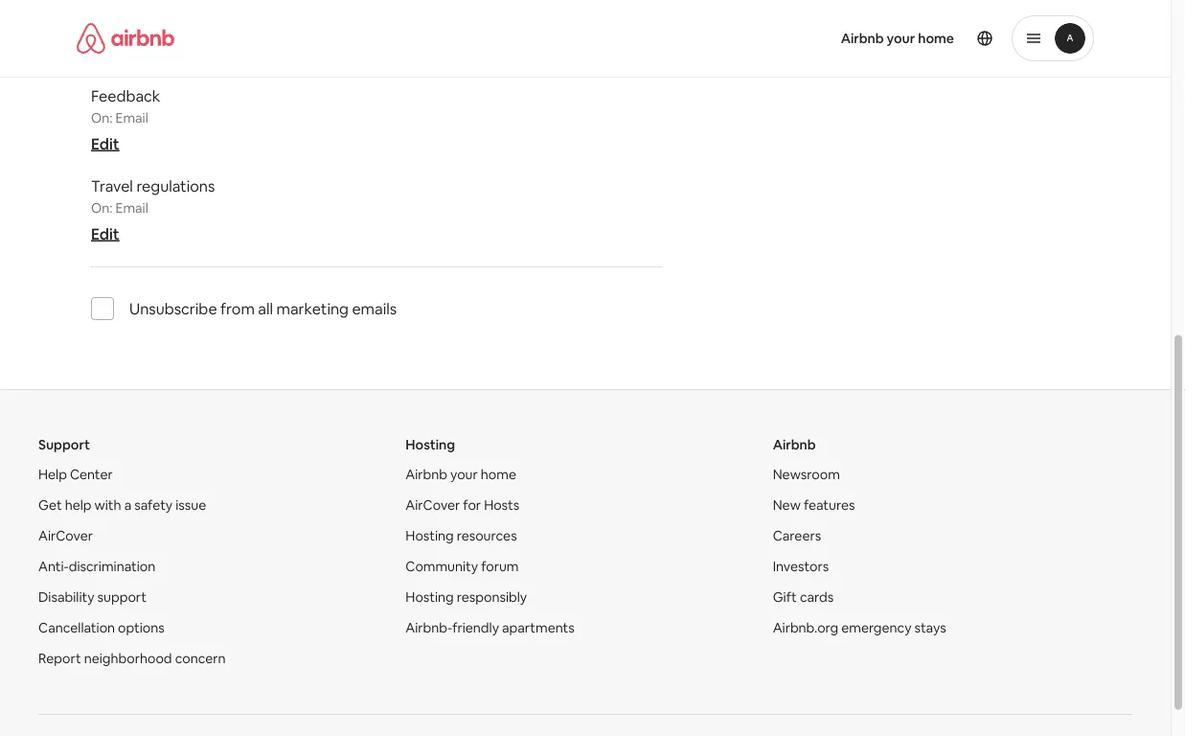 Task type: locate. For each thing, give the bounding box(es) containing it.
on: inside the on: email edit
[[91, 20, 113, 37]]

0 vertical spatial airbnb your home link
[[830, 18, 966, 58]]

edit button for email
[[91, 134, 119, 154]]

airbnb your home link
[[830, 18, 966, 58], [406, 466, 517, 484]]

0 vertical spatial hosting
[[406, 437, 455, 454]]

email up feedback
[[116, 20, 148, 37]]

1 horizontal spatial airbnb your home
[[841, 30, 955, 47]]

edit button down travel
[[91, 224, 119, 244]]

1 horizontal spatial aircover
[[406, 497, 460, 514]]

careers
[[773, 528, 822, 545]]

0 horizontal spatial home
[[481, 466, 517, 484]]

edit up travel
[[91, 134, 119, 154]]

2 email from the top
[[116, 110, 148, 127]]

0 horizontal spatial aircover
[[38, 528, 93, 545]]

email down feedback
[[116, 110, 148, 127]]

2 vertical spatial edit button
[[91, 224, 119, 244]]

airbnb your home
[[841, 30, 955, 47], [406, 466, 517, 484]]

1 vertical spatial email
[[116, 110, 148, 127]]

edit button up travel
[[91, 134, 119, 154]]

travel regulations on: email edit
[[91, 176, 215, 244]]

1 horizontal spatial your
[[887, 30, 916, 47]]

2 edit from the top
[[91, 134, 119, 154]]

offers and updates tab panel
[[91, 0, 662, 344]]

help center link
[[38, 466, 113, 484]]

on: up feedback
[[91, 20, 113, 37]]

1 horizontal spatial airbnb
[[773, 437, 816, 454]]

on: down feedback
[[91, 110, 113, 127]]

airbnb your home inside profile element
[[841, 30, 955, 47]]

1 vertical spatial on:
[[91, 110, 113, 127]]

1 vertical spatial hosting
[[406, 528, 454, 545]]

aircover for hosts link
[[406, 497, 520, 514]]

hosts
[[484, 497, 520, 514]]

aircover
[[406, 497, 460, 514], [38, 528, 93, 545]]

edit up feedback
[[91, 44, 119, 64]]

0 horizontal spatial airbnb your home link
[[406, 466, 517, 484]]

1 on: from the top
[[91, 20, 113, 37]]

investors link
[[773, 559, 829, 576]]

get help with a safety issue
[[38, 497, 206, 514]]

email inside feedback on: email edit
[[116, 110, 148, 127]]

help center
[[38, 466, 113, 484]]

edit inside feedback on: email edit
[[91, 134, 119, 154]]

newsroom
[[773, 466, 841, 484]]

hosting resources link
[[406, 528, 517, 545]]

unsubscribe from all marketing emails
[[129, 299, 397, 319]]

airbnb your home link inside profile element
[[830, 18, 966, 58]]

2 vertical spatial hosting
[[406, 589, 454, 606]]

issue
[[176, 497, 206, 514]]

options
[[118, 620, 165, 637]]

2 vertical spatial email
[[116, 200, 148, 217]]

2 vertical spatial edit
[[91, 224, 119, 244]]

concern
[[175, 651, 226, 668]]

0 vertical spatial aircover
[[406, 497, 460, 514]]

hosting up aircover for hosts
[[406, 437, 455, 454]]

1 vertical spatial edit
[[91, 134, 119, 154]]

0 vertical spatial your
[[887, 30, 916, 47]]

0 vertical spatial email
[[116, 20, 148, 37]]

0 vertical spatial airbnb
[[841, 30, 885, 47]]

0 vertical spatial home
[[919, 30, 955, 47]]

apartments
[[502, 620, 575, 637]]

1 vertical spatial home
[[481, 466, 517, 484]]

hosting
[[406, 437, 455, 454], [406, 528, 454, 545], [406, 589, 454, 606]]

disability support link
[[38, 589, 147, 606]]

email down travel
[[116, 200, 148, 217]]

airbnb
[[841, 30, 885, 47], [773, 437, 816, 454], [406, 466, 448, 484]]

disability support
[[38, 589, 147, 606]]

hosting for hosting
[[406, 437, 455, 454]]

aircover left for
[[406, 497, 460, 514]]

0 vertical spatial edit
[[91, 44, 119, 64]]

newsroom link
[[773, 466, 841, 484]]

1 horizontal spatial home
[[919, 30, 955, 47]]

report neighborhood concern link
[[38, 651, 226, 668]]

aircover for hosts
[[406, 497, 520, 514]]

email inside the on: email edit
[[116, 20, 148, 37]]

edit button for on:
[[91, 224, 119, 244]]

3 hosting from the top
[[406, 589, 454, 606]]

1 hosting from the top
[[406, 437, 455, 454]]

hosting responsibly link
[[406, 589, 527, 606]]

get help with a safety issue link
[[38, 497, 206, 514]]

3 email from the top
[[116, 200, 148, 217]]

1 vertical spatial edit button
[[91, 134, 119, 154]]

hosting up "community"
[[406, 528, 454, 545]]

edit button
[[91, 44, 119, 64], [91, 134, 119, 154], [91, 224, 119, 244]]

on: inside travel regulations on: email edit
[[91, 200, 113, 217]]

safety
[[134, 497, 173, 514]]

anti-discrimination
[[38, 559, 156, 576]]

3 edit from the top
[[91, 224, 119, 244]]

aircover up anti-
[[38, 528, 93, 545]]

hosting up airbnb-
[[406, 589, 454, 606]]

1 vertical spatial aircover
[[38, 528, 93, 545]]

gift cards link
[[773, 589, 834, 606]]

hosting for hosting responsibly
[[406, 589, 454, 606]]

your
[[887, 30, 916, 47], [451, 466, 478, 484]]

0 vertical spatial airbnb your home
[[841, 30, 955, 47]]

home
[[919, 30, 955, 47], [481, 466, 517, 484]]

edit button up feedback
[[91, 44, 119, 64]]

disability
[[38, 589, 94, 606]]

2 on: from the top
[[91, 110, 113, 127]]

airbnb.org emergency stays link
[[773, 620, 947, 637]]

community
[[406, 559, 479, 576]]

report
[[38, 651, 81, 668]]

responsibly
[[457, 589, 527, 606]]

2 horizontal spatial airbnb
[[841, 30, 885, 47]]

1 horizontal spatial airbnb your home link
[[830, 18, 966, 58]]

airbnb.org emergency stays
[[773, 620, 947, 637]]

marketing
[[277, 299, 349, 319]]

0 horizontal spatial your
[[451, 466, 478, 484]]

2 vertical spatial airbnb
[[406, 466, 448, 484]]

new
[[773, 497, 801, 514]]

on: down travel
[[91, 200, 113, 217]]

aircover link
[[38, 528, 93, 545]]

support
[[97, 589, 147, 606]]

1 edit from the top
[[91, 44, 119, 64]]

0 horizontal spatial airbnb your home
[[406, 466, 517, 484]]

2 vertical spatial on:
[[91, 200, 113, 217]]

edit down travel
[[91, 224, 119, 244]]

1 vertical spatial your
[[451, 466, 478, 484]]

1 vertical spatial airbnb your home
[[406, 466, 517, 484]]

anti-
[[38, 559, 69, 576]]

3 edit button from the top
[[91, 224, 119, 244]]

3 on: from the top
[[91, 200, 113, 217]]

0 vertical spatial edit button
[[91, 44, 119, 64]]

1 email from the top
[[116, 20, 148, 37]]

2 hosting from the top
[[406, 528, 454, 545]]

email
[[116, 20, 148, 37], [116, 110, 148, 127], [116, 200, 148, 217]]

2 edit button from the top
[[91, 134, 119, 154]]

on:
[[91, 20, 113, 37], [91, 110, 113, 127], [91, 200, 113, 217]]

hosting for hosting resources
[[406, 528, 454, 545]]

edit
[[91, 44, 119, 64], [91, 134, 119, 154], [91, 224, 119, 244]]

0 vertical spatial on:
[[91, 20, 113, 37]]

1 edit button from the top
[[91, 44, 119, 64]]

airbnb-friendly apartments link
[[406, 620, 575, 637]]



Task type: describe. For each thing, give the bounding box(es) containing it.
new features link
[[773, 497, 856, 514]]

on: inside feedback on: email edit
[[91, 110, 113, 127]]

1 vertical spatial airbnb
[[773, 437, 816, 454]]

airbnb-
[[406, 620, 453, 637]]

emergency
[[842, 620, 912, 637]]

friendly
[[453, 620, 499, 637]]

on: email edit
[[91, 20, 148, 64]]

neighborhood
[[84, 651, 172, 668]]

cancellation options link
[[38, 620, 165, 637]]

cards
[[800, 589, 834, 606]]

feedback
[[91, 86, 160, 106]]

aircover for the 'aircover' link
[[38, 528, 93, 545]]

1 vertical spatial airbnb your home link
[[406, 466, 517, 484]]

a
[[124, 497, 132, 514]]

0 horizontal spatial airbnb
[[406, 466, 448, 484]]

home inside profile element
[[919, 30, 955, 47]]

feedback on: email edit
[[91, 86, 160, 154]]

airbnb.org
[[773, 620, 839, 637]]

careers link
[[773, 528, 822, 545]]

regulations
[[137, 176, 215, 196]]

edit inside the on: email edit
[[91, 44, 119, 64]]

help
[[65, 497, 92, 514]]

emails
[[352, 299, 397, 319]]

report neighborhood concern
[[38, 651, 226, 668]]

your inside profile element
[[887, 30, 916, 47]]

discrimination
[[69, 559, 156, 576]]

cancellation
[[38, 620, 115, 637]]

anti-discrimination link
[[38, 559, 156, 576]]

community forum link
[[406, 559, 519, 576]]

from
[[221, 299, 255, 319]]

with
[[95, 497, 121, 514]]

resources
[[457, 528, 517, 545]]

get
[[38, 497, 62, 514]]

edit inside travel regulations on: email edit
[[91, 224, 119, 244]]

features
[[804, 497, 856, 514]]

hosting resources
[[406, 528, 517, 545]]

new features
[[773, 497, 856, 514]]

stays
[[915, 620, 947, 637]]

gift cards
[[773, 589, 834, 606]]

profile element
[[609, 0, 1095, 77]]

unsubscribe
[[129, 299, 217, 319]]

travel
[[91, 176, 133, 196]]

cancellation options
[[38, 620, 165, 637]]

community forum
[[406, 559, 519, 576]]

forum
[[481, 559, 519, 576]]

airbnb inside profile element
[[841, 30, 885, 47]]

help
[[38, 466, 67, 484]]

gift
[[773, 589, 797, 606]]

aircover for aircover for hosts
[[406, 497, 460, 514]]

center
[[70, 466, 113, 484]]

edit button for edit
[[91, 44, 119, 64]]

for
[[463, 497, 481, 514]]

all
[[258, 299, 273, 319]]

email inside travel regulations on: email edit
[[116, 200, 148, 217]]

support
[[38, 437, 90, 454]]

hosting responsibly
[[406, 589, 527, 606]]

airbnb-friendly apartments
[[406, 620, 575, 637]]

investors
[[773, 559, 829, 576]]



Task type: vqa. For each thing, say whether or not it's contained in the screenshot.
No
no



